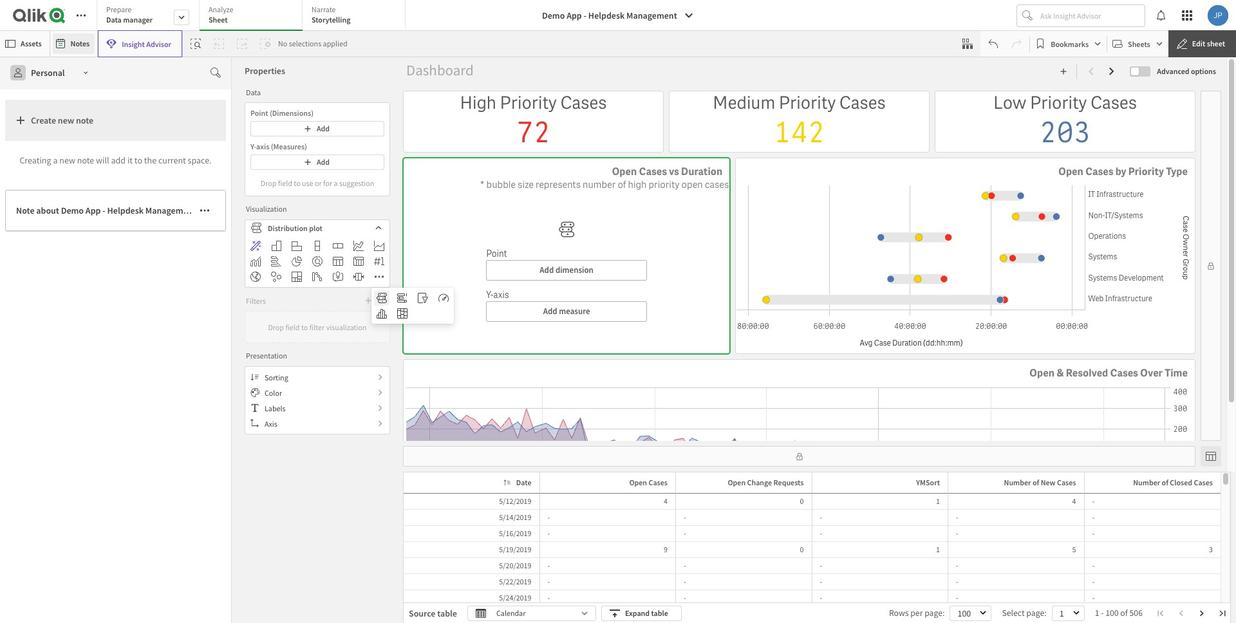 Task type: describe. For each thing, give the bounding box(es) containing it.
selections tool image
[[963, 39, 973, 49]]

the
[[144, 154, 157, 166]]

open cases by priority type
[[1059, 165, 1188, 179]]

to
[[135, 154, 142, 166]]

expand table button
[[602, 606, 682, 622]]

add button for point (dimensions)
[[251, 121, 385, 137]]

high
[[628, 179, 647, 191]]

donut chart image
[[312, 256, 323, 267]]

note
[[16, 205, 34, 216]]

bookmarks
[[1051, 39, 1089, 49]]

1 horizontal spatial click to unlock sheet layout image
[[1208, 262, 1215, 270]]

high priority cases 72
[[460, 92, 607, 151]]

showing 101 rows and 6 columns. use arrow keys to navigate in table cells and tab to move to pagination controls. for the full range of keyboard navigation, see the documentation. element
[[404, 473, 1221, 623]]

create new sheet image
[[1060, 68, 1068, 75]]

go to the next page image
[[1199, 610, 1206, 618]]

a
[[53, 154, 58, 166]]

y- for y-axis (measures)
[[251, 142, 256, 151]]

bullet chart image
[[397, 293, 408, 303]]

kpi image
[[374, 256, 385, 267]]

priority for 142
[[779, 92, 836, 114]]

waterfall chart image
[[312, 272, 323, 282]]

autochart image
[[251, 241, 261, 251]]

labels button
[[245, 401, 390, 416]]

1 horizontal spatial helpdesk
[[589, 10, 625, 21]]

edit sheet button
[[1169, 30, 1237, 57]]

source
[[409, 608, 436, 620]]

open for priority
[[1059, 165, 1084, 179]]

3
[[1210, 545, 1213, 555]]

axis for y-axis add measure
[[494, 289, 509, 301]]

point add dimension
[[486, 248, 594, 276]]

open for duration
[[612, 165, 637, 179]]

demo app - helpdesk management button
[[535, 5, 702, 26]]

search notes image
[[211, 68, 221, 78]]

bookmarks button
[[1033, 33, 1105, 54]]

number
[[583, 179, 616, 191]]

line chart image
[[354, 241, 364, 251]]

add inside the y-axis add measure
[[543, 306, 558, 317]]

open inside open cases button
[[630, 478, 647, 488]]

0 for 4
[[800, 497, 804, 506]]

100
[[1106, 608, 1119, 619]]

5/24/2019
[[499, 593, 532, 603]]

edit sheet
[[1193, 39, 1226, 48]]

vertical grouped bar chart image
[[271, 241, 281, 251]]

cases inside the low priority cases 203
[[1091, 92, 1137, 114]]

pie chart image
[[292, 256, 302, 267]]

priority right 'by'
[[1129, 165, 1164, 179]]

1 vertical spatial data
[[246, 87, 261, 97]]

506
[[1130, 608, 1143, 619]]

scatter plot image
[[271, 272, 281, 282]]

1 vertical spatial management
[[145, 205, 196, 216]]

dashboard button
[[403, 60, 477, 81]]

16,
[[243, 205, 255, 216]]

open change requests button
[[711, 475, 809, 491]]

vertical stacked bar chart image
[[312, 241, 323, 251]]

axis button
[[245, 416, 390, 432]]

2 4 from the left
[[1073, 497, 1077, 506]]

horizontal combo chart image
[[271, 256, 281, 267]]

more image
[[374, 272, 385, 282]]

axis for y-axis (measures)
[[256, 142, 269, 151]]

expand
[[625, 609, 650, 618]]

histogram image
[[377, 309, 387, 319]]

plot
[[309, 223, 323, 233]]

y-axis (measures)
[[251, 142, 307, 151]]

advanced
[[1158, 66, 1190, 76]]

selections
[[289, 39, 322, 48]]

5/19/2019
[[499, 545, 532, 555]]

advanced options
[[1158, 66, 1217, 76]]

select page :
[[1002, 608, 1047, 619]]

1 4 from the left
[[664, 497, 668, 506]]

of left closed
[[1162, 478, 1169, 488]]

open cases
[[630, 478, 668, 488]]

map image
[[251, 272, 261, 282]]

presentation
[[246, 351, 287, 361]]

horizontal grouped bar chart image
[[292, 241, 302, 251]]

narrate storytelling
[[312, 5, 351, 24]]

next sheet: performance image
[[1107, 66, 1118, 77]]

ymsort
[[917, 478, 940, 488]]

prepare data manager
[[106, 5, 153, 24]]

point for point add dimension
[[486, 248, 507, 260]]

number for number of new cases
[[1004, 478, 1032, 488]]

note inside button
[[76, 115, 94, 126]]

open cases vs duration * bubble size represents number of high priority open cases
[[480, 165, 729, 191]]

notes button
[[53, 33, 95, 54]]

treemap image
[[292, 272, 302, 282]]

vs
[[669, 165, 679, 179]]

storytelling
[[312, 15, 351, 24]]

sorting button
[[245, 370, 390, 385]]

demo inside note about demo app - helpdesk management (november 16, 2023) button
[[61, 205, 84, 216]]

point (dimensions)
[[251, 108, 314, 118]]

0 for 9
[[800, 545, 804, 555]]

manager
[[123, 15, 153, 24]]

5
[[1073, 545, 1077, 555]]

box plot image
[[354, 272, 364, 282]]

table for expand table
[[651, 609, 668, 618]]

resolved
[[1066, 367, 1109, 380]]

142
[[774, 114, 825, 151]]

5/22/2019
[[499, 577, 532, 587]]

prepare
[[106, 5, 132, 14]]

color
[[265, 388, 282, 398]]

edit
[[1193, 39, 1206, 48]]

2 page from the left
[[1027, 608, 1045, 619]]

low priority cases 203
[[994, 92, 1137, 151]]

add
[[111, 154, 126, 166]]

gauge image
[[439, 293, 449, 303]]

data inside prepare data manager
[[106, 15, 122, 24]]

Ask Insight Advisor text field
[[1038, 5, 1145, 26]]

demo inside demo app - helpdesk management button
[[542, 10, 565, 21]]

1 : from the left
[[943, 608, 945, 619]]

new inside button
[[58, 115, 74, 126]]

personal button
[[5, 62, 96, 83]]

per
[[911, 608, 923, 619]]

high
[[460, 92, 497, 114]]

hide source table viewer image
[[1206, 451, 1217, 462]]

dimension
[[556, 265, 594, 276]]

number of new cases
[[1004, 478, 1077, 488]]

1 vertical spatial click to unlock sheet layout image
[[796, 453, 803, 460]]

application containing 72
[[0, 0, 1237, 623]]

create new note
[[31, 115, 94, 126]]

no selections applied
[[278, 39, 348, 48]]

dashboard
[[406, 61, 474, 79]]

type
[[1167, 165, 1188, 179]]

axis
[[265, 419, 277, 429]]

note about demo app - helpdesk management (november 16, 2023) button
[[5, 190, 278, 231]]

size
[[518, 179, 534, 191]]

cases inside number of new cases button
[[1058, 478, 1077, 488]]

pivot table image
[[354, 256, 364, 267]]

1 horizontal spatial app
[[567, 10, 582, 21]]

2023)
[[257, 205, 278, 216]]

priority
[[649, 179, 680, 191]]

y- for y-axis add measure
[[486, 289, 494, 301]]



Task type: locate. For each thing, give the bounding box(es) containing it.
1 page from the left
[[925, 608, 943, 619]]

visualization
[[246, 204, 287, 214]]

add button down the (dimensions)
[[251, 121, 385, 137]]

vertical combo chart image
[[251, 256, 261, 267]]

-
[[584, 10, 587, 21], [103, 205, 105, 216], [1093, 497, 1095, 506], [548, 513, 550, 522], [684, 513, 686, 522], [820, 513, 823, 522], [956, 513, 959, 522], [1093, 513, 1095, 522], [548, 529, 550, 538], [684, 529, 686, 538], [820, 529, 823, 538], [956, 529, 959, 538], [1093, 529, 1095, 538], [548, 561, 550, 571], [684, 561, 686, 571], [820, 561, 823, 571], [956, 561, 959, 571], [1093, 561, 1095, 571], [548, 577, 550, 587], [684, 577, 686, 587], [820, 577, 823, 587], [956, 577, 959, 587], [1093, 577, 1095, 587], [548, 593, 550, 603], [684, 593, 686, 603], [820, 593, 823, 603], [956, 593, 959, 603], [1093, 593, 1095, 603], [1101, 608, 1104, 619]]

date
[[516, 478, 532, 488]]

1 horizontal spatial y-
[[486, 289, 494, 301]]

priority for 72
[[500, 92, 557, 114]]

new right create
[[58, 115, 74, 126]]

table inside button
[[651, 609, 668, 618]]

application
[[0, 0, 1237, 623]]

y- right gauge 'image'
[[486, 289, 494, 301]]

add inside point add dimension
[[540, 265, 554, 276]]

0 vertical spatial point
[[251, 108, 268, 118]]

axis down point add dimension
[[494, 289, 509, 301]]

0 vertical spatial 1
[[937, 497, 940, 506]]

cases inside number of closed cases button
[[1194, 478, 1213, 488]]

area line chart image
[[374, 241, 385, 251]]

current
[[158, 154, 186, 166]]

point inside point add dimension
[[486, 248, 507, 260]]

y-
[[251, 142, 256, 151], [486, 289, 494, 301]]

add button for y-axis (measures)
[[251, 155, 385, 170]]

4 down number of new cases
[[1073, 497, 1077, 506]]

low
[[994, 92, 1027, 114]]

note left 'will'
[[77, 154, 94, 166]]

add dimension button
[[486, 260, 647, 281]]

1 vertical spatial point
[[486, 248, 507, 260]]

axis left (measures)
[[256, 142, 269, 151]]

priority right high
[[500, 92, 557, 114]]

data down prepare
[[106, 15, 122, 24]]

1 vertical spatial new
[[59, 154, 75, 166]]

add button
[[251, 121, 385, 137], [251, 155, 385, 170]]

4 down open cases
[[664, 497, 668, 506]]

0 vertical spatial add button
[[251, 121, 385, 137]]

number left closed
[[1134, 478, 1161, 488]]

select
[[1002, 608, 1025, 619]]

no
[[278, 39, 287, 48]]

table image
[[333, 256, 343, 267]]

1 for 4
[[937, 497, 940, 506]]

distribution plot
[[268, 223, 323, 233]]

cases inside medium priority cases 142
[[840, 92, 886, 114]]

new
[[1041, 478, 1056, 488]]

1 horizontal spatial page
[[1027, 608, 1045, 619]]

go to the first page image
[[1157, 610, 1165, 618]]

9
[[664, 545, 668, 555]]

table for source table
[[437, 608, 457, 620]]

requests
[[774, 478, 804, 488]]

page right select
[[1027, 608, 1045, 619]]

sheets
[[1129, 39, 1151, 49]]

0 vertical spatial app
[[567, 10, 582, 21]]

management
[[627, 10, 677, 21], [145, 205, 196, 216]]

0 vertical spatial y-
[[251, 142, 256, 151]]

5/14/2019
[[499, 513, 532, 522]]

priority inside medium priority cases 142
[[779, 92, 836, 114]]

1 horizontal spatial demo
[[542, 10, 565, 21]]

1 vertical spatial app
[[86, 205, 101, 216]]

sorting
[[265, 373, 288, 382]]

1 horizontal spatial table
[[651, 609, 668, 618]]

number of closed cases button
[[1117, 475, 1219, 491]]

page right the per
[[925, 608, 943, 619]]

0 horizontal spatial data
[[106, 15, 122, 24]]

demo app - helpdesk management
[[542, 10, 677, 21]]

1 0 from the top
[[800, 497, 804, 506]]

creating
[[20, 154, 51, 166]]

5/12/2019
[[499, 497, 532, 506]]

point left the (dimensions)
[[251, 108, 268, 118]]

of
[[618, 179, 626, 191], [1033, 478, 1040, 488], [1162, 478, 1169, 488], [1121, 608, 1128, 619]]

about
[[36, 205, 59, 216]]

point up the y-axis add measure on the left of page
[[486, 248, 507, 260]]

*
[[480, 179, 485, 191]]

demo
[[542, 10, 565, 21], [61, 205, 84, 216]]

labels
[[265, 404, 286, 413]]

1 vertical spatial demo
[[61, 205, 84, 216]]

y- inside the y-axis add measure
[[486, 289, 494, 301]]

0 horizontal spatial :
[[943, 608, 945, 619]]

cases inside 'open cases vs duration * bubble size represents number of high priority open cases'
[[639, 165, 667, 179]]

undo image
[[989, 39, 999, 49]]

horizontal stacked bar chart image
[[333, 241, 343, 251]]

rows per page :
[[889, 608, 945, 619]]

new
[[58, 115, 74, 126], [59, 154, 75, 166]]

of right 100
[[1121, 608, 1128, 619]]

0
[[800, 497, 804, 506], [800, 545, 804, 555]]

measure
[[559, 306, 590, 317]]

table right expand
[[651, 609, 668, 618]]

table right source
[[437, 608, 457, 620]]

203
[[1040, 114, 1091, 151]]

1 horizontal spatial management
[[627, 10, 677, 21]]

1 number from the left
[[1004, 478, 1032, 488]]

priority for 203
[[1031, 92, 1088, 114]]

of left new
[[1033, 478, 1040, 488]]

priority inside the low priority cases 203
[[1031, 92, 1088, 114]]

0 vertical spatial click to unlock sheet layout image
[[1208, 262, 1215, 270]]

create
[[31, 115, 56, 126]]

cases inside open cases button
[[649, 478, 668, 488]]

(november
[[198, 205, 241, 216]]

1 horizontal spatial axis
[[494, 289, 509, 301]]

1 add button from the top
[[251, 121, 385, 137]]

0 horizontal spatial helpdesk
[[107, 205, 144, 216]]

0 horizontal spatial management
[[145, 205, 196, 216]]

priority down create new sheet image
[[1031, 92, 1088, 114]]

1 vertical spatial 0
[[800, 545, 804, 555]]

duration
[[681, 165, 723, 179]]

represents
[[536, 179, 581, 191]]

: right select
[[1045, 608, 1047, 619]]

open inside 'open cases vs duration * bubble size represents number of high priority open cases'
[[612, 165, 637, 179]]

5/20/2019
[[499, 561, 532, 571]]

5/16/2019
[[499, 529, 532, 538]]

ymsort button
[[900, 475, 946, 491]]

data
[[106, 15, 122, 24], [246, 87, 261, 97]]

new right a
[[59, 154, 75, 166]]

applied
[[323, 39, 348, 48]]

sheet
[[1207, 39, 1226, 48]]

0 vertical spatial demo
[[542, 10, 565, 21]]

color button
[[245, 385, 390, 401]]

axis inside the y-axis add measure
[[494, 289, 509, 301]]

distribution plot image
[[377, 293, 387, 303]]

assets button
[[3, 33, 47, 54]]

0 horizontal spatial demo
[[61, 205, 84, 216]]

click to unlock sheet layout image
[[1208, 262, 1215, 270], [796, 453, 803, 460]]

expand table
[[625, 609, 668, 618]]

1 vertical spatial 1
[[937, 545, 940, 555]]

1 horizontal spatial :
[[1045, 608, 1047, 619]]

open & resolved cases over time
[[1030, 367, 1188, 380]]

1 horizontal spatial 4
[[1073, 497, 1077, 506]]

tab list containing prepare
[[97, 0, 410, 32]]

number left new
[[1004, 478, 1032, 488]]

(measures)
[[271, 142, 307, 151]]

sheets button
[[1110, 33, 1166, 54]]

priority inside 'high priority cases 72'
[[500, 92, 557, 114]]

helpdesk
[[589, 10, 625, 21], [107, 205, 144, 216]]

0 horizontal spatial number
[[1004, 478, 1032, 488]]

0 horizontal spatial page
[[925, 608, 943, 619]]

narrate
[[312, 5, 336, 14]]

add button down (measures)
[[251, 155, 385, 170]]

it
[[127, 154, 133, 166]]

1 vertical spatial y-
[[486, 289, 494, 301]]

&
[[1057, 367, 1064, 380]]

cases inside 'high priority cases 72'
[[561, 92, 607, 114]]

page
[[925, 608, 943, 619], [1027, 608, 1045, 619]]

1 horizontal spatial number
[[1134, 478, 1161, 488]]

tab list
[[97, 0, 410, 32]]

0 horizontal spatial table
[[437, 608, 457, 620]]

of inside 'open cases vs duration * bubble size represents number of high priority open cases'
[[618, 179, 626, 191]]

closed
[[1171, 478, 1193, 488]]

open
[[682, 179, 703, 191]]

0 vertical spatial helpdesk
[[589, 10, 625, 21]]

bubble
[[487, 179, 516, 191]]

notes
[[71, 39, 90, 48]]

0 vertical spatial note
[[76, 115, 94, 126]]

2 : from the left
[[1045, 608, 1047, 619]]

0 vertical spatial data
[[106, 15, 122, 24]]

space.
[[188, 154, 212, 166]]

2 0 from the top
[[800, 545, 804, 555]]

number of new cases button
[[988, 475, 1082, 491]]

0 horizontal spatial 4
[[664, 497, 668, 506]]

open cases button
[[613, 475, 673, 491]]

change
[[747, 478, 772, 488]]

0 horizontal spatial click to unlock sheet layout image
[[796, 453, 803, 460]]

: right the per
[[943, 608, 945, 619]]

go to the last page image
[[1219, 610, 1227, 618]]

0 vertical spatial management
[[627, 10, 677, 21]]

1 vertical spatial axis
[[494, 289, 509, 301]]

medium
[[713, 92, 776, 114]]

options
[[1192, 66, 1217, 76]]

analyze sheet
[[209, 5, 233, 24]]

0 horizontal spatial axis
[[256, 142, 269, 151]]

number of closed cases
[[1134, 478, 1213, 488]]

1 vertical spatial note
[[77, 154, 94, 166]]

time
[[1165, 367, 1188, 380]]

2 add button from the top
[[251, 155, 385, 170]]

personal
[[31, 67, 65, 79]]

open for cases
[[1030, 367, 1055, 380]]

0 vertical spatial axis
[[256, 142, 269, 151]]

number for number of closed cases
[[1134, 478, 1161, 488]]

cases
[[705, 179, 729, 191]]

table
[[437, 608, 457, 620], [651, 609, 668, 618]]

1 horizontal spatial point
[[486, 248, 507, 260]]

of left high
[[618, 179, 626, 191]]

(dimensions)
[[270, 108, 314, 118]]

0 horizontal spatial app
[[86, 205, 101, 216]]

filter pane image
[[418, 293, 428, 303]]

:
[[943, 608, 945, 619], [1045, 608, 1047, 619]]

1 vertical spatial helpdesk
[[107, 205, 144, 216]]

distribution plot button
[[245, 220, 390, 236]]

y- left (measures)
[[251, 142, 256, 151]]

open inside open change requests button
[[728, 478, 746, 488]]

2 vertical spatial 1
[[1095, 608, 1100, 619]]

nl insights image
[[333, 272, 343, 282]]

open change requests
[[728, 478, 804, 488]]

2 number from the left
[[1134, 478, 1161, 488]]

mekko chart image
[[397, 309, 408, 319]]

1 for 5
[[937, 545, 940, 555]]

go to the previous page image
[[1178, 610, 1186, 618]]

1 vertical spatial add button
[[251, 155, 385, 170]]

data down properties
[[246, 87, 261, 97]]

source table
[[409, 608, 457, 620]]

0 horizontal spatial y-
[[251, 142, 256, 151]]

point for point (dimensions)
[[251, 108, 268, 118]]

0 vertical spatial 0
[[800, 497, 804, 506]]

1 horizontal spatial data
[[246, 87, 261, 97]]

note right create
[[76, 115, 94, 126]]

priority right medium
[[779, 92, 836, 114]]

0 horizontal spatial point
[[251, 108, 268, 118]]

0 vertical spatial new
[[58, 115, 74, 126]]



Task type: vqa. For each thing, say whether or not it's contained in the screenshot.
142 Button
no



